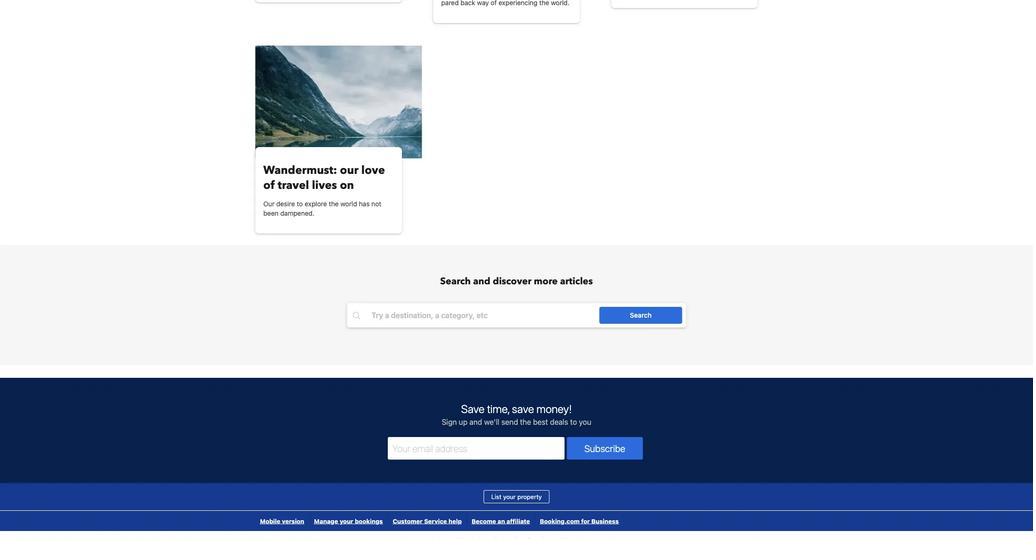 Task type: describe. For each thing, give the bounding box(es) containing it.
time,
[[487, 403, 510, 416]]

we'll
[[484, 418, 499, 427]]

search button
[[599, 307, 682, 324]]

booking.com for business
[[540, 518, 619, 525]]

affiliate
[[507, 518, 530, 525]]

mobile
[[260, 518, 280, 525]]

mobile version link
[[255, 512, 309, 532]]

been
[[263, 210, 278, 217]]

customer service help
[[393, 518, 462, 525]]

our
[[263, 200, 275, 208]]

manage your bookings
[[314, 518, 383, 525]]

and inside save time, save money! sign up and we'll send the best deals to you
[[469, 418, 482, 427]]

wandermust: our love of travel lives on link
[[263, 163, 394, 193]]

list your property link
[[484, 491, 549, 504]]

love
[[361, 163, 385, 178]]

list
[[491, 494, 501, 501]]

manage your bookings link
[[309, 512, 388, 532]]

customer service help link
[[388, 512, 466, 532]]

save time, save money! footer
[[0, 378, 1033, 540]]

bookings
[[355, 518, 383, 525]]

to inside save time, save money! sign up and we'll send the best deals to you
[[570, 418, 577, 427]]

for
[[581, 518, 590, 525]]

your for manage
[[340, 518, 353, 525]]

to inside our desire to explore the world has not been dampened.
[[297, 200, 303, 208]]

you
[[579, 418, 591, 427]]

up
[[459, 418, 467, 427]]

wandermust: our love of travel lives on
[[263, 163, 385, 193]]

world
[[340, 200, 357, 208]]

our desire to explore the world has not been dampened.
[[263, 200, 381, 217]]

deals
[[550, 418, 568, 427]]

booking.com for business link
[[535, 512, 624, 532]]

send
[[501, 418, 518, 427]]

search for search and discover more articles
[[440, 275, 471, 288]]

lives
[[312, 178, 337, 193]]

explore
[[305, 200, 327, 208]]

of
[[263, 178, 275, 193]]

navigation containing mobile version
[[255, 512, 624, 532]]

become an affiliate
[[472, 518, 530, 525]]

search and discover more articles
[[440, 275, 593, 288]]

money!
[[537, 403, 572, 416]]

the inside our desire to explore the world has not been dampened.
[[329, 200, 339, 208]]

list your property
[[491, 494, 542, 501]]

customer
[[393, 518, 423, 525]]



Task type: vqa. For each thing, say whether or not it's contained in the screenshot.
'you'
yes



Task type: locate. For each thing, give the bounding box(es) containing it.
the down save
[[520, 418, 531, 427]]

1 vertical spatial to
[[570, 418, 577, 427]]

0 vertical spatial search
[[440, 275, 471, 288]]

the
[[329, 200, 339, 208], [520, 418, 531, 427]]

1 horizontal spatial to
[[570, 418, 577, 427]]

1 vertical spatial search
[[630, 312, 652, 320]]

your inside navigation
[[340, 518, 353, 525]]

subscribe button
[[567, 438, 643, 460]]

subscribe
[[584, 443, 625, 454]]

not
[[371, 200, 381, 208]]

your
[[503, 494, 516, 501], [340, 518, 353, 525]]

property
[[517, 494, 542, 501]]

has
[[359, 200, 370, 208]]

search
[[440, 275, 471, 288], [630, 312, 652, 320]]

on
[[340, 178, 354, 193]]

discover
[[493, 275, 532, 288]]

best
[[533, 418, 548, 427]]

to left you at the bottom
[[570, 418, 577, 427]]

1 vertical spatial and
[[469, 418, 482, 427]]

your right list
[[503, 494, 516, 501]]

1 horizontal spatial your
[[503, 494, 516, 501]]

0 vertical spatial and
[[473, 275, 490, 288]]

0 vertical spatial the
[[329, 200, 339, 208]]

0 horizontal spatial to
[[297, 200, 303, 208]]

0 horizontal spatial the
[[329, 200, 339, 208]]

navigation
[[255, 512, 624, 532], [259, 532, 774, 540]]

the left world
[[329, 200, 339, 208]]

1 vertical spatial your
[[340, 518, 353, 525]]

mobile version
[[260, 518, 304, 525]]

1 horizontal spatial search
[[630, 312, 652, 320]]

become an affiliate link
[[467, 512, 535, 532]]

business
[[591, 518, 619, 525]]

your for list
[[503, 494, 516, 501]]

Your email address email field
[[388, 438, 565, 460]]

0 horizontal spatial your
[[340, 518, 353, 525]]

dampened.
[[280, 210, 314, 217]]

save time, save money! sign up and we'll send the best deals to you
[[442, 403, 591, 427]]

booking.com
[[540, 518, 580, 525]]

travel
[[278, 178, 309, 193]]

version
[[282, 518, 304, 525]]

the inside save time, save money! sign up and we'll send the best deals to you
[[520, 418, 531, 427]]

save
[[461, 403, 485, 416]]

and
[[473, 275, 490, 288], [469, 418, 482, 427]]

articles
[[560, 275, 593, 288]]

and right up
[[469, 418, 482, 427]]

more
[[534, 275, 558, 288]]

sign
[[442, 418, 457, 427]]

1 vertical spatial the
[[520, 418, 531, 427]]

our
[[340, 163, 359, 178]]

service
[[424, 518, 447, 525]]

to up dampened.
[[297, 200, 303, 208]]

to
[[297, 200, 303, 208], [570, 418, 577, 427]]

0 horizontal spatial search
[[440, 275, 471, 288]]

an
[[498, 518, 505, 525]]

search inside button
[[630, 312, 652, 320]]

1 horizontal spatial the
[[520, 418, 531, 427]]

0 vertical spatial your
[[503, 494, 516, 501]]

search for search
[[630, 312, 652, 320]]

manage
[[314, 518, 338, 525]]

wandermust:
[[263, 163, 337, 178]]

your right manage
[[340, 518, 353, 525]]

help
[[449, 518, 462, 525]]

Try a destination, a category, etc text field
[[364, 307, 611, 324]]

become
[[472, 518, 496, 525]]

save
[[512, 403, 534, 416]]

desire
[[276, 200, 295, 208]]

0 vertical spatial to
[[297, 200, 303, 208]]

and left 'discover'
[[473, 275, 490, 288]]



